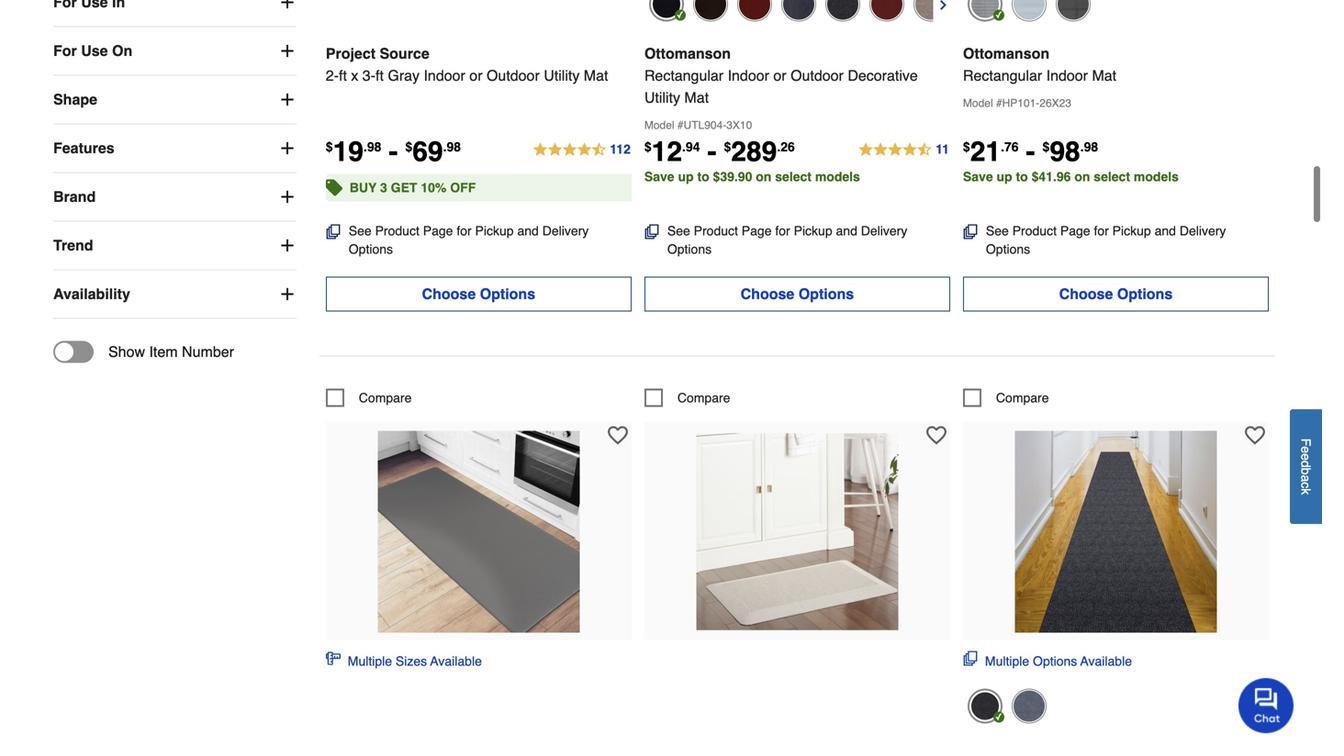 Task type: vqa. For each thing, say whether or not it's contained in the screenshot.
first "Delivery" from left
yes



Task type: locate. For each thing, give the bounding box(es) containing it.
for down 'off'
[[457, 224, 472, 238]]

0 horizontal spatial see product page for pickup and delivery options
[[349, 224, 589, 257]]

2 .98 from the left
[[443, 139, 461, 154]]

models for save up to $39.90 on select models
[[816, 169, 861, 184]]

2 delivery from the left
[[861, 224, 908, 238]]

1 horizontal spatial ottomanson
[[963, 45, 1050, 62]]

0 horizontal spatial ft
[[339, 67, 347, 84]]

or inside the project source 2-ft x 3-ft gray indoor or outdoor utility mat
[[470, 67, 483, 84]]

compare inside 5001593035 element
[[359, 391, 412, 405]]

.98 up 'off'
[[443, 139, 461, 154]]

1 horizontal spatial product
[[694, 224, 738, 238]]

- right .76
[[1027, 136, 1036, 167]]

k
[[1299, 489, 1314, 495]]

0 horizontal spatial and
[[518, 224, 539, 238]]

.98 up save up to $41.96 on select models
[[1081, 139, 1099, 154]]

outdoor inside the project source 2-ft x 3-ft gray indoor or outdoor utility mat
[[487, 67, 540, 84]]

0 horizontal spatial for
[[457, 224, 472, 238]]

1 available from the left
[[430, 654, 482, 669]]

2 on from the left
[[1075, 169, 1091, 184]]

utl904-
[[684, 119, 727, 132]]

- left 69
[[389, 136, 398, 167]]

$12.94-$289.26 element
[[645, 136, 795, 167]]

1 vertical spatial model
[[645, 119, 675, 132]]

multiple options available link
[[963, 652, 1133, 671]]

or down gray 803 image
[[774, 67, 787, 84]]

2 vertical spatial plus image
[[278, 237, 297, 255]]

2 $ from the left
[[405, 139, 413, 154]]

$ up $41.96
[[1043, 139, 1050, 154]]

outdoor
[[487, 67, 540, 84], [791, 67, 844, 84]]

1 horizontal spatial rectangular
[[963, 67, 1043, 84]]

save
[[645, 169, 675, 184], [963, 169, 994, 184]]

black image left red image
[[826, 0, 861, 21]]

2-
[[326, 67, 339, 84]]

0 horizontal spatial to
[[698, 169, 710, 184]]

show item number
[[108, 344, 234, 361]]

select down .26 on the right
[[775, 169, 812, 184]]

$ down 3x10
[[724, 139, 731, 154]]

compare inside 5014232397 element
[[678, 391, 731, 405]]

page down save up to $41.96 on select models
[[1061, 224, 1091, 238]]

e
[[1299, 447, 1314, 454], [1299, 454, 1314, 461]]

0 vertical spatial #
[[997, 97, 1003, 110]]

multiple for multiple sizes available
[[348, 654, 392, 669]]

tag filled image
[[326, 175, 342, 201]]

pickup down save up to $39.90 on select models
[[794, 224, 833, 238]]

choose options link
[[326, 277, 632, 312], [645, 277, 951, 312], [963, 277, 1269, 312]]

available inside 'multiple sizes available' link
[[430, 654, 482, 669]]

- for 98
[[1027, 136, 1036, 167]]

see down buy
[[349, 224, 372, 238]]

2 save from the left
[[963, 169, 994, 184]]

1 4.5 stars image from the left
[[532, 139, 632, 161]]

up
[[678, 169, 694, 184], [997, 169, 1013, 184]]

1 horizontal spatial see product page for pickup and delivery options
[[668, 224, 908, 257]]

1 and from the left
[[518, 224, 539, 238]]

0 horizontal spatial -
[[389, 136, 398, 167]]

1 heart outline image from the left
[[608, 426, 628, 446]]

features
[[53, 140, 115, 157]]

brand
[[53, 188, 96, 205]]

$ up buy 3 get 10% off
[[405, 139, 413, 154]]

$
[[326, 139, 333, 154], [405, 139, 413, 154], [645, 139, 652, 154], [724, 139, 731, 154], [963, 139, 971, 154], [1043, 139, 1050, 154]]

2 pickup from the left
[[794, 224, 833, 238]]

rectangular up 'model # hp101-26x23'
[[963, 67, 1043, 84]]

2 or from the left
[[774, 67, 787, 84]]

$ right 11
[[963, 139, 971, 154]]

2 horizontal spatial and
[[1155, 224, 1177, 238]]

pickup down 'off'
[[475, 224, 514, 238]]

up down .94
[[678, 169, 694, 184]]

0 horizontal spatial see
[[349, 224, 372, 238]]

available inside the multiple options available link
[[1081, 654, 1133, 669]]

0 horizontal spatial pickup
[[475, 224, 514, 238]]

0 horizontal spatial select
[[775, 169, 812, 184]]

4 $ from the left
[[724, 139, 731, 154]]

4.5 stars image down decorative
[[858, 139, 951, 161]]

# up .76
[[997, 97, 1003, 110]]

2 horizontal spatial mat
[[1093, 67, 1117, 84]]

2 select from the left
[[1094, 169, 1131, 184]]

mat
[[584, 67, 608, 84], [1093, 67, 1117, 84], [685, 89, 709, 106]]

multiple left sizes
[[348, 654, 392, 669]]

$ up tag filled icon
[[326, 139, 333, 154]]

plus image inside the trend button
[[278, 237, 297, 255]]

3 see from the left
[[986, 224, 1009, 238]]

$ right 112
[[645, 139, 652, 154]]

page
[[423, 224, 453, 238], [742, 224, 772, 238], [1061, 224, 1091, 238]]

plus image inside 'availability' button
[[278, 285, 297, 304]]

compare inside 5013948265 element
[[997, 391, 1049, 405]]

for
[[53, 42, 77, 59]]

utility inside the project source 2-ft x 3-ft gray indoor or outdoor utility mat
[[544, 67, 580, 84]]

1 rectangular from the left
[[645, 67, 724, 84]]

indoor inside ottomanson rectangular indoor or outdoor decorative utility mat
[[728, 67, 770, 84]]

1 ottomanson from the left
[[645, 45, 731, 62]]

0 horizontal spatial models
[[816, 169, 861, 184]]

ottomanson rectangular indoor or outdoor decorative utility mat
[[645, 45, 918, 106]]

1 horizontal spatial save
[[963, 169, 994, 184]]

show
[[108, 344, 145, 361]]

compare
[[359, 391, 412, 405], [678, 391, 731, 405], [997, 391, 1049, 405]]

1 up from the left
[[678, 169, 694, 184]]

plus image inside the for use on button
[[278, 42, 297, 60]]

1 pickup from the left
[[475, 224, 514, 238]]

rectangular
[[645, 67, 724, 84], [963, 67, 1043, 84]]

0 horizontal spatial choose
[[422, 286, 476, 303]]

2 compare from the left
[[678, 391, 731, 405]]

on for $41.96
[[1075, 169, 1091, 184]]

product down $39.90
[[694, 224, 738, 238]]

rectangular up model # utl904-3x10 on the top of page
[[645, 67, 724, 84]]

0 horizontal spatial indoor
[[424, 67, 466, 84]]

1 horizontal spatial outdoor
[[791, 67, 844, 84]]

see
[[349, 224, 372, 238], [668, 224, 691, 238], [986, 224, 1009, 238]]

1 plus image from the top
[[278, 91, 297, 109]]

0 horizontal spatial choose options
[[422, 286, 536, 303]]

#
[[997, 97, 1003, 110], [678, 119, 684, 132]]

1 horizontal spatial .98
[[443, 139, 461, 154]]

2 horizontal spatial pickup
[[1113, 224, 1152, 238]]

.98
[[364, 139, 382, 154], [443, 139, 461, 154], [1081, 139, 1099, 154]]

1 to from the left
[[698, 169, 710, 184]]

1 vertical spatial #
[[678, 119, 684, 132]]

1 select from the left
[[775, 169, 812, 184]]

3 indoor from the left
[[1047, 67, 1088, 84]]

1 horizontal spatial utility
[[645, 89, 681, 106]]

multiple
[[348, 654, 392, 669], [986, 654, 1030, 669]]

on down 289
[[756, 169, 772, 184]]

0 vertical spatial utility
[[544, 67, 580, 84]]

1 outdoor from the left
[[487, 67, 540, 84]]

1 horizontal spatial pickup
[[794, 224, 833, 238]]

1 ft from the left
[[339, 67, 347, 84]]

4.5 stars image
[[532, 139, 632, 161], [858, 139, 951, 161]]

select for $39.90
[[775, 169, 812, 184]]

ft
[[339, 67, 347, 84], [376, 67, 384, 84]]

1 on from the left
[[756, 169, 772, 184]]

for down save up to $39.90 on select models
[[776, 224, 791, 238]]

2 plus image from the top
[[278, 188, 297, 206]]

or inside ottomanson rectangular indoor or outdoor decorative utility mat
[[774, 67, 787, 84]]

3 compare from the left
[[997, 391, 1049, 405]]

1 horizontal spatial choose options
[[741, 286, 854, 303]]

black image
[[826, 0, 861, 21], [1056, 0, 1091, 21]]

1 horizontal spatial see
[[668, 224, 691, 238]]

2 horizontal spatial page
[[1061, 224, 1091, 238]]

1 - from the left
[[389, 136, 398, 167]]

2 rectangular from the left
[[963, 67, 1043, 84]]

2 horizontal spatial choose
[[1060, 286, 1114, 303]]

indoor inside the ottomanson rectangular indoor mat
[[1047, 67, 1088, 84]]

0 horizontal spatial product
[[375, 224, 420, 238]]

heart outline image
[[608, 426, 628, 446], [1245, 426, 1266, 446]]

3 - from the left
[[1027, 136, 1036, 167]]

2 plus image from the top
[[278, 42, 297, 60]]

.98 up buy
[[364, 139, 382, 154]]

1 indoor from the left
[[424, 67, 466, 84]]

product down $41.96
[[1013, 224, 1057, 238]]

2 horizontal spatial for
[[1094, 224, 1109, 238]]

2 horizontal spatial choose options link
[[963, 277, 1269, 312]]

0 vertical spatial plus image
[[278, 91, 297, 109]]

5 $ from the left
[[963, 139, 971, 154]]

e up b
[[1299, 454, 1314, 461]]

1 horizontal spatial indoor
[[728, 67, 770, 84]]

2 horizontal spatial see
[[986, 224, 1009, 238]]

indoor up 3x10
[[728, 67, 770, 84]]

see down 12
[[668, 224, 691, 238]]

save down 12
[[645, 169, 675, 184]]

0 vertical spatial model
[[963, 97, 994, 110]]

utility up model # utl904-3x10 on the top of page
[[645, 89, 681, 106]]

model left hp101-
[[963, 97, 994, 110]]

2 available from the left
[[1081, 654, 1133, 669]]

1 horizontal spatial available
[[1081, 654, 1133, 669]]

112 button
[[532, 139, 632, 161]]

to left $39.90
[[698, 169, 710, 184]]

0 horizontal spatial #
[[678, 119, 684, 132]]

models
[[816, 169, 861, 184], [1134, 169, 1179, 184]]

3 page from the left
[[1061, 224, 1091, 238]]

for
[[457, 224, 472, 238], [776, 224, 791, 238], [1094, 224, 1109, 238]]

0 horizontal spatial choose options link
[[326, 277, 632, 312]]

rectangular for rectangular indoor mat
[[963, 67, 1043, 84]]

1 choose options from the left
[[422, 286, 536, 303]]

0 horizontal spatial utility
[[544, 67, 580, 84]]

0 horizontal spatial 4.5 stars image
[[532, 139, 632, 161]]

see product page for pickup and delivery options down 'off'
[[349, 224, 589, 257]]

0 horizontal spatial delivery
[[543, 224, 589, 238]]

1 horizontal spatial models
[[1134, 169, 1179, 184]]

0 horizontal spatial model
[[645, 119, 675, 132]]

2 - from the left
[[708, 136, 717, 167]]

model up 12
[[645, 119, 675, 132]]

1 choose options link from the left
[[326, 277, 632, 312]]

0 horizontal spatial compare
[[359, 391, 412, 405]]

0 horizontal spatial heart outline image
[[608, 426, 628, 446]]

available for multiple options available
[[1081, 654, 1133, 669]]

1 horizontal spatial black image
[[1056, 0, 1091, 21]]

utility
[[544, 67, 580, 84], [645, 89, 681, 106]]

1 horizontal spatial 4.5 stars image
[[858, 139, 951, 161]]

see down the 21
[[986, 224, 1009, 238]]

ft left x
[[339, 67, 347, 84]]

3 plus image from the top
[[278, 139, 297, 158]]

1 horizontal spatial for
[[776, 224, 791, 238]]

1 horizontal spatial choose
[[741, 286, 795, 303]]

3 and from the left
[[1155, 224, 1177, 238]]

2 to from the left
[[1016, 169, 1029, 184]]

e up d
[[1299, 447, 1314, 454]]

rectangular inside ottomanson rectangular indoor or outdoor decorative utility mat
[[645, 67, 724, 84]]

.98 for 19
[[443, 139, 461, 154]]

martha stewart 2-ft x 3-ft beige rectangular indoor anti-fatigue mat image
[[697, 431, 899, 633]]

1 vertical spatial plus image
[[278, 188, 297, 206]]

1 save from the left
[[645, 169, 675, 184]]

up for $41.96
[[997, 169, 1013, 184]]

.94
[[682, 139, 700, 154]]

red 800 image
[[737, 0, 772, 21]]

1 black image from the left
[[826, 0, 861, 21]]

.98 inside "$ 21 .76 - $ 98 .98"
[[1081, 139, 1099, 154]]

2 ottomanson from the left
[[963, 45, 1050, 62]]

model # hp101-26x23
[[963, 97, 1072, 110]]

choose
[[422, 286, 476, 303], [741, 286, 795, 303], [1060, 286, 1114, 303]]

choose options for first the choose options link from right
[[1060, 286, 1173, 303]]

1 multiple from the left
[[348, 654, 392, 669]]

$39.90
[[713, 169, 753, 184]]

compare for 5014232397 element
[[678, 391, 731, 405]]

get
[[391, 180, 417, 195]]

3 plus image from the top
[[278, 237, 297, 255]]

0 horizontal spatial on
[[756, 169, 772, 184]]

page down 10%
[[423, 224, 453, 238]]

1 e from the top
[[1299, 447, 1314, 454]]

# for ottomanson rectangular indoor or outdoor decorative utility mat
[[678, 119, 684, 132]]

1 horizontal spatial -
[[708, 136, 717, 167]]

3 product from the left
[[1013, 224, 1057, 238]]

21
[[971, 136, 1001, 167]]

1 see from the left
[[349, 224, 372, 238]]

hp101-
[[1003, 97, 1040, 110]]

ottomanson down black 804 image
[[645, 45, 731, 62]]

11 button
[[858, 139, 951, 161]]

select right $41.96
[[1094, 169, 1131, 184]]

on
[[756, 169, 772, 184], [1075, 169, 1091, 184]]

1 see product page for pickup and delivery options from the left
[[349, 224, 589, 257]]

4.5 stars image containing 112
[[532, 139, 632, 161]]

1 horizontal spatial #
[[997, 97, 1003, 110]]

$ 12 .94 - $ 289 .26
[[645, 136, 795, 167]]

2 models from the left
[[1134, 169, 1179, 184]]

5013948265 element
[[963, 389, 1049, 407]]

3 for from the left
[[1094, 224, 1109, 238]]

2 black image from the left
[[1056, 0, 1091, 21]]

2 see product page for pickup and delivery options from the left
[[668, 224, 908, 257]]

save down the 21
[[963, 169, 994, 184]]

1 horizontal spatial compare
[[678, 391, 731, 405]]

3x10
[[727, 119, 753, 132]]

black image
[[968, 689, 1003, 724]]

project source 2-ft x 3-ft gray indoor or outdoor utility mat
[[326, 45, 608, 84]]

0 horizontal spatial multiple
[[348, 654, 392, 669]]

product down get at the top
[[375, 224, 420, 238]]

available
[[430, 654, 482, 669], [1081, 654, 1133, 669]]

1 compare from the left
[[359, 391, 412, 405]]

3 .98 from the left
[[1081, 139, 1099, 154]]

2 multiple from the left
[[986, 654, 1030, 669]]

1 horizontal spatial choose options link
[[645, 277, 951, 312]]

0 horizontal spatial rectangular
[[645, 67, 724, 84]]

1 horizontal spatial on
[[1075, 169, 1091, 184]]

0 horizontal spatial or
[[470, 67, 483, 84]]

3 choose options from the left
[[1060, 286, 1173, 303]]

4 plus image from the top
[[278, 285, 297, 304]]

pickup
[[475, 224, 514, 238], [794, 224, 833, 238], [1113, 224, 1152, 238]]

1 horizontal spatial or
[[774, 67, 787, 84]]

0 horizontal spatial save
[[645, 169, 675, 184]]

1 horizontal spatial to
[[1016, 169, 1029, 184]]

indoor inside the project source 2-ft x 3-ft gray indoor or outdoor utility mat
[[424, 67, 466, 84]]

rectangular for rectangular indoor or outdoor decorative utility mat
[[645, 67, 724, 84]]

2 horizontal spatial indoor
[[1047, 67, 1088, 84]]

rectangular inside the ottomanson rectangular indoor mat
[[963, 67, 1043, 84]]

indoor up '26x23'
[[1047, 67, 1088, 84]]

0 horizontal spatial outdoor
[[487, 67, 540, 84]]

ottomanson inside the ottomanson rectangular indoor mat
[[963, 45, 1050, 62]]

0 horizontal spatial black image
[[826, 0, 861, 21]]

1 horizontal spatial select
[[1094, 169, 1131, 184]]

2 indoor from the left
[[728, 67, 770, 84]]

4.5 stars image containing 11
[[858, 139, 951, 161]]

item
[[149, 344, 178, 361]]

0 horizontal spatial page
[[423, 224, 453, 238]]

page down save up to $39.90 on select models
[[742, 224, 772, 238]]

gray
[[388, 67, 420, 84]]

model for rectangular indoor mat
[[963, 97, 994, 110]]

see product page for pickup and delivery options down save up to $41.96 on select models
[[986, 224, 1227, 257]]

2 outdoor from the left
[[791, 67, 844, 84]]

2 and from the left
[[836, 224, 858, 238]]

5014232397 element
[[645, 389, 731, 407]]

indoor
[[424, 67, 466, 84], [728, 67, 770, 84], [1047, 67, 1088, 84]]

2 horizontal spatial choose options
[[1060, 286, 1173, 303]]

112
[[610, 142, 631, 156]]

up down .76
[[997, 169, 1013, 184]]

0 horizontal spatial available
[[430, 654, 482, 669]]

source
[[380, 45, 430, 62]]

2 horizontal spatial delivery
[[1180, 224, 1227, 238]]

options
[[349, 242, 393, 257], [668, 242, 712, 257], [986, 242, 1031, 257], [480, 286, 536, 303], [799, 286, 854, 303], [1118, 286, 1173, 303], [1033, 654, 1078, 669]]

to down $21.76-$98.98 element
[[1016, 169, 1029, 184]]

1 horizontal spatial model
[[963, 97, 994, 110]]

trend
[[53, 237, 93, 254]]

delivery
[[543, 224, 589, 238], [861, 224, 908, 238], [1180, 224, 1227, 238]]

ottomanson inside ottomanson rectangular indoor or outdoor decorative utility mat
[[645, 45, 731, 62]]

plus image inside brand button
[[278, 188, 297, 206]]

indoor right gray in the left top of the page
[[424, 67, 466, 84]]

-
[[389, 136, 398, 167], [708, 136, 717, 167], [1027, 136, 1036, 167]]

$ 21 .76 - $ 98 .98
[[963, 136, 1099, 167]]

model
[[963, 97, 994, 110], [645, 119, 675, 132]]

0 horizontal spatial up
[[678, 169, 694, 184]]

0 horizontal spatial .98
[[364, 139, 382, 154]]

2 4.5 stars image from the left
[[858, 139, 951, 161]]

1 models from the left
[[816, 169, 861, 184]]

2 up from the left
[[997, 169, 1013, 184]]

2 choose options from the left
[[741, 286, 854, 303]]

1 horizontal spatial ft
[[376, 67, 384, 84]]

0 horizontal spatial mat
[[584, 67, 608, 84]]

plus image inside "shape" button
[[278, 91, 297, 109]]

2 horizontal spatial product
[[1013, 224, 1057, 238]]

pickup down save up to $41.96 on select models
[[1113, 224, 1152, 238]]

1 horizontal spatial mat
[[685, 89, 709, 106]]

1 horizontal spatial page
[[742, 224, 772, 238]]

1 horizontal spatial delivery
[[861, 224, 908, 238]]

2 horizontal spatial -
[[1027, 136, 1036, 167]]

plus image
[[278, 0, 297, 12], [278, 42, 297, 60], [278, 139, 297, 158], [278, 285, 297, 304]]

2 see from the left
[[668, 224, 691, 238]]

- right .94
[[708, 136, 717, 167]]

ft left gray in the left top of the page
[[376, 67, 384, 84]]

2 product from the left
[[694, 224, 738, 238]]

brown 808 image
[[693, 0, 728, 21]]

for down save up to $41.96 on select models
[[1094, 224, 1109, 238]]

plus image inside features button
[[278, 139, 297, 158]]

1 or from the left
[[470, 67, 483, 84]]

project
[[326, 45, 376, 62]]

product
[[375, 224, 420, 238], [694, 224, 738, 238], [1013, 224, 1057, 238]]

see product page for pickup and delivery options
[[349, 224, 589, 257], [668, 224, 908, 257], [986, 224, 1227, 257]]

multiple up gray icon
[[986, 654, 1030, 669]]

mat inside the project source 2-ft x 3-ft gray indoor or outdoor utility mat
[[584, 67, 608, 84]]

c
[[1299, 482, 1314, 489]]

3 pickup from the left
[[1113, 224, 1152, 238]]

gray 803 image
[[782, 0, 816, 21]]

2 horizontal spatial compare
[[997, 391, 1049, 405]]

available for multiple sizes available
[[430, 654, 482, 669]]

multiple sizes available link
[[326, 652, 482, 671]]

1 page from the left
[[423, 224, 453, 238]]

4.5 stars image for 69
[[532, 139, 632, 161]]

1 horizontal spatial heart outline image
[[1245, 426, 1266, 446]]

ottomanson down the clear - no grip image
[[963, 45, 1050, 62]]

2 horizontal spatial .98
[[1081, 139, 1099, 154]]

buy 3 get 10% off
[[350, 180, 476, 195]]

choose options
[[422, 286, 536, 303], [741, 286, 854, 303], [1060, 286, 1173, 303]]

0 horizontal spatial ottomanson
[[645, 45, 731, 62]]

2 horizontal spatial see product page for pickup and delivery options
[[986, 224, 1227, 257]]

4.5 stars image left 12
[[532, 139, 632, 161]]

# up .94
[[678, 119, 684, 132]]

see product page for pickup and delivery options down save up to $39.90 on select models
[[668, 224, 908, 257]]

or right gray in the left top of the page
[[470, 67, 483, 84]]

1 horizontal spatial up
[[997, 169, 1013, 184]]

1 vertical spatial utility
[[645, 89, 681, 106]]

plus image
[[278, 91, 297, 109], [278, 188, 297, 206], [278, 237, 297, 255]]

on down 98
[[1075, 169, 1091, 184]]

2 for from the left
[[776, 224, 791, 238]]

models for save up to $41.96 on select models
[[1134, 169, 1179, 184]]

multiple for multiple options available
[[986, 654, 1030, 669]]

to
[[698, 169, 710, 184], [1016, 169, 1029, 184]]

select
[[775, 169, 812, 184], [1094, 169, 1131, 184]]

black image right clear "image"
[[1056, 0, 1091, 21]]

1 horizontal spatial multiple
[[986, 654, 1030, 669]]

1 horizontal spatial and
[[836, 224, 858, 238]]

for use on
[[53, 42, 132, 59]]

utility up 112 button
[[544, 67, 580, 84]]



Task type: describe. For each thing, give the bounding box(es) containing it.
1 product from the left
[[375, 224, 420, 238]]

ottomanson for ottomanson rectangular indoor mat
[[963, 45, 1050, 62]]

number
[[182, 344, 234, 361]]

clear image
[[1012, 0, 1047, 21]]

use
[[81, 42, 108, 59]]

- for 69
[[389, 136, 398, 167]]

on
[[112, 42, 132, 59]]

2 choose options link from the left
[[645, 277, 951, 312]]

1 choose from the left
[[422, 286, 476, 303]]

clear - no grip image
[[968, 0, 1003, 21]]

ottomanson rectangular indoor mat
[[963, 45, 1117, 84]]

3 delivery from the left
[[1180, 224, 1227, 238]]

6 $ from the left
[[1043, 139, 1050, 154]]

.76
[[1001, 139, 1019, 154]]

plus image for shape
[[278, 91, 297, 109]]

to for $39.90
[[698, 169, 710, 184]]

f e e d b a c k
[[1299, 439, 1314, 495]]

$19.98-$69.98 element
[[326, 136, 461, 167]]

11
[[936, 142, 950, 156]]

3-
[[363, 67, 376, 84]]

10%
[[421, 180, 447, 195]]

show item number element
[[53, 341, 234, 363]]

model for rectangular indoor or outdoor decorative utility mat
[[645, 119, 675, 132]]

289
[[731, 136, 777, 167]]

indoor for rectangular indoor or outdoor decorative utility mat
[[728, 67, 770, 84]]

utility inside ottomanson rectangular indoor or outdoor decorative utility mat
[[645, 89, 681, 106]]

# for ottomanson rectangular indoor mat
[[997, 97, 1003, 110]]

availability
[[53, 286, 130, 303]]

choose options for first the choose options link from the left
[[422, 286, 536, 303]]

outdoor inside ottomanson rectangular indoor or outdoor decorative utility mat
[[791, 67, 844, 84]]

a
[[1299, 475, 1314, 482]]

brand button
[[53, 173, 297, 221]]

2 page from the left
[[742, 224, 772, 238]]

1 for from the left
[[457, 224, 472, 238]]

- for 289
[[708, 136, 717, 167]]

2 ft from the left
[[376, 67, 384, 84]]

ottomanson rectangular indoor or outdoor decorative utility mat image
[[1015, 431, 1217, 633]]

x
[[351, 67, 359, 84]]

up for $39.90
[[678, 169, 694, 184]]

3 choose from the left
[[1060, 286, 1114, 303]]

ottomanson for ottomanson rectangular indoor or outdoor decorative utility mat
[[645, 45, 731, 62]]

gray image
[[1012, 689, 1047, 724]]

features button
[[53, 125, 297, 172]]

plus image for features
[[278, 139, 297, 158]]

2 choose from the left
[[741, 286, 795, 303]]

heart outline image
[[927, 426, 947, 446]]

5001593035 element
[[326, 389, 412, 407]]

3 choose options link from the left
[[963, 277, 1269, 312]]

decorative
[[848, 67, 918, 84]]

4.5 stars image for 289
[[858, 139, 951, 161]]

plus image for for use on
[[278, 42, 297, 60]]

19
[[333, 136, 364, 167]]

save for save up to $41.96 on select models
[[963, 169, 994, 184]]

indoor for rectangular indoor mat
[[1047, 67, 1088, 84]]

model # utl904-3x10
[[645, 119, 753, 132]]

1 $ from the left
[[326, 139, 333, 154]]

$ 19 .98 - $ 69 .98
[[326, 136, 461, 167]]

f e e d b a c k button
[[1291, 410, 1323, 524]]

chat invite button image
[[1239, 678, 1295, 734]]

1 plus image from the top
[[278, 0, 297, 12]]

to for $41.96
[[1016, 169, 1029, 184]]

availability button
[[53, 271, 297, 318]]

black 804 image
[[649, 0, 684, 21]]

select for $41.96
[[1094, 169, 1131, 184]]

1 .98 from the left
[[364, 139, 382, 154]]

red image
[[870, 0, 905, 21]]

3
[[380, 180, 387, 195]]

world rug gallery gray rectangular indoor decorative anti-fatigue mat image
[[378, 431, 580, 633]]

plus image for trend
[[278, 237, 297, 255]]

$41.96
[[1032, 169, 1071, 184]]

multiple sizes available
[[348, 654, 482, 669]]

beige image
[[914, 0, 949, 21]]

b
[[1299, 468, 1314, 475]]

2 e from the top
[[1299, 454, 1314, 461]]

mat inside ottomanson rectangular indoor or outdoor decorative utility mat
[[685, 89, 709, 106]]

trend button
[[53, 222, 297, 270]]

26x23
[[1040, 97, 1072, 110]]

mat inside the ottomanson rectangular indoor mat
[[1093, 67, 1117, 84]]

save up to $41.96 on select models
[[963, 169, 1179, 184]]

off
[[450, 180, 476, 195]]

12
[[652, 136, 682, 167]]

compare for 5013948265 element
[[997, 391, 1049, 405]]

plus image for availability
[[278, 285, 297, 304]]

98
[[1050, 136, 1081, 167]]

shape button
[[53, 76, 297, 124]]

.98 for 21
[[1081, 139, 1099, 154]]

2 heart outline image from the left
[[1245, 426, 1266, 446]]

d
[[1299, 461, 1314, 468]]

shape
[[53, 91, 97, 108]]

plus image for brand
[[278, 188, 297, 206]]

1 delivery from the left
[[543, 224, 589, 238]]

compare for 5001593035 element
[[359, 391, 412, 405]]

3 $ from the left
[[645, 139, 652, 154]]

.26
[[777, 139, 795, 154]]

multiple options available
[[986, 654, 1133, 669]]

sizes
[[396, 654, 427, 669]]

69
[[413, 136, 443, 167]]

save for save up to $39.90 on select models
[[645, 169, 675, 184]]

on for $39.90
[[756, 169, 772, 184]]

3 see product page for pickup and delivery options from the left
[[986, 224, 1227, 257]]

buy
[[350, 180, 377, 195]]

f
[[1299, 439, 1314, 447]]

for use on button
[[53, 27, 297, 75]]

save up to $39.90 on select models
[[645, 169, 861, 184]]

$21.76-$98.98 element
[[963, 136, 1099, 167]]

choose options for 2nd the choose options link from the left
[[741, 286, 854, 303]]



